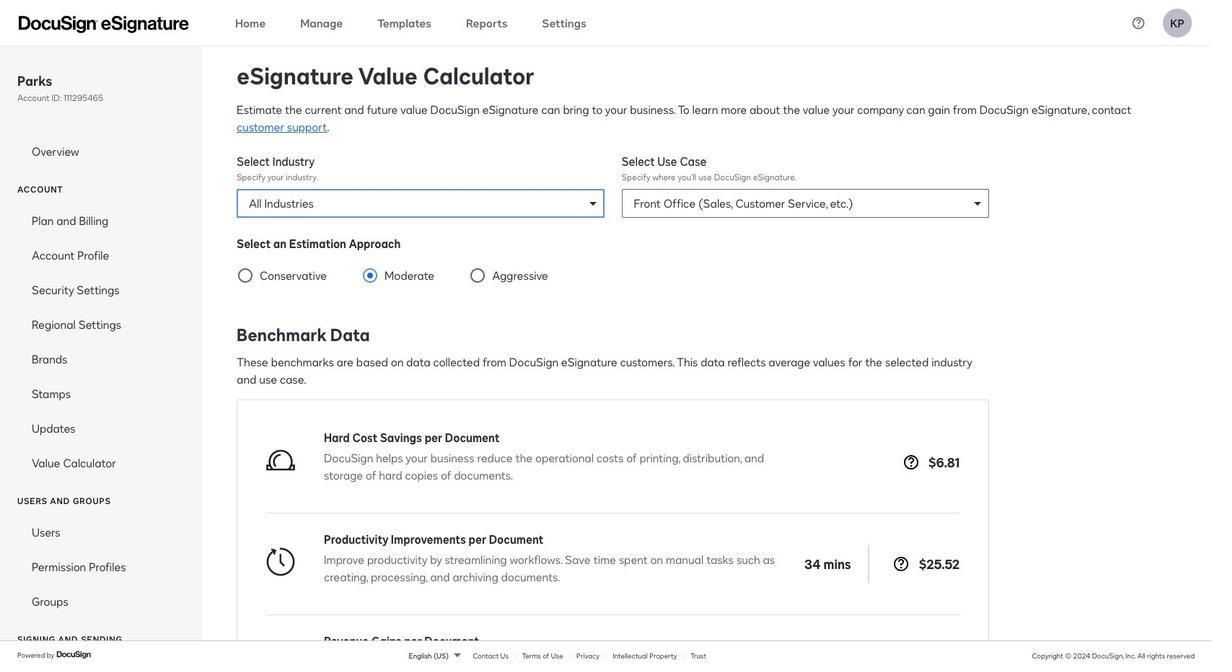 Task type: describe. For each thing, give the bounding box(es) containing it.
account element
[[0, 204, 202, 481]]

docusign admin image
[[19, 16, 189, 33]]

docusign image
[[56, 650, 92, 661]]

hard cost savings per document image
[[266, 446, 295, 475]]



Task type: vqa. For each thing, say whether or not it's contained in the screenshot.
Account ELEMENT
yes



Task type: locate. For each thing, give the bounding box(es) containing it.
users and groups element
[[0, 515, 202, 619]]

productivity improvements per document image
[[266, 548, 295, 577]]



